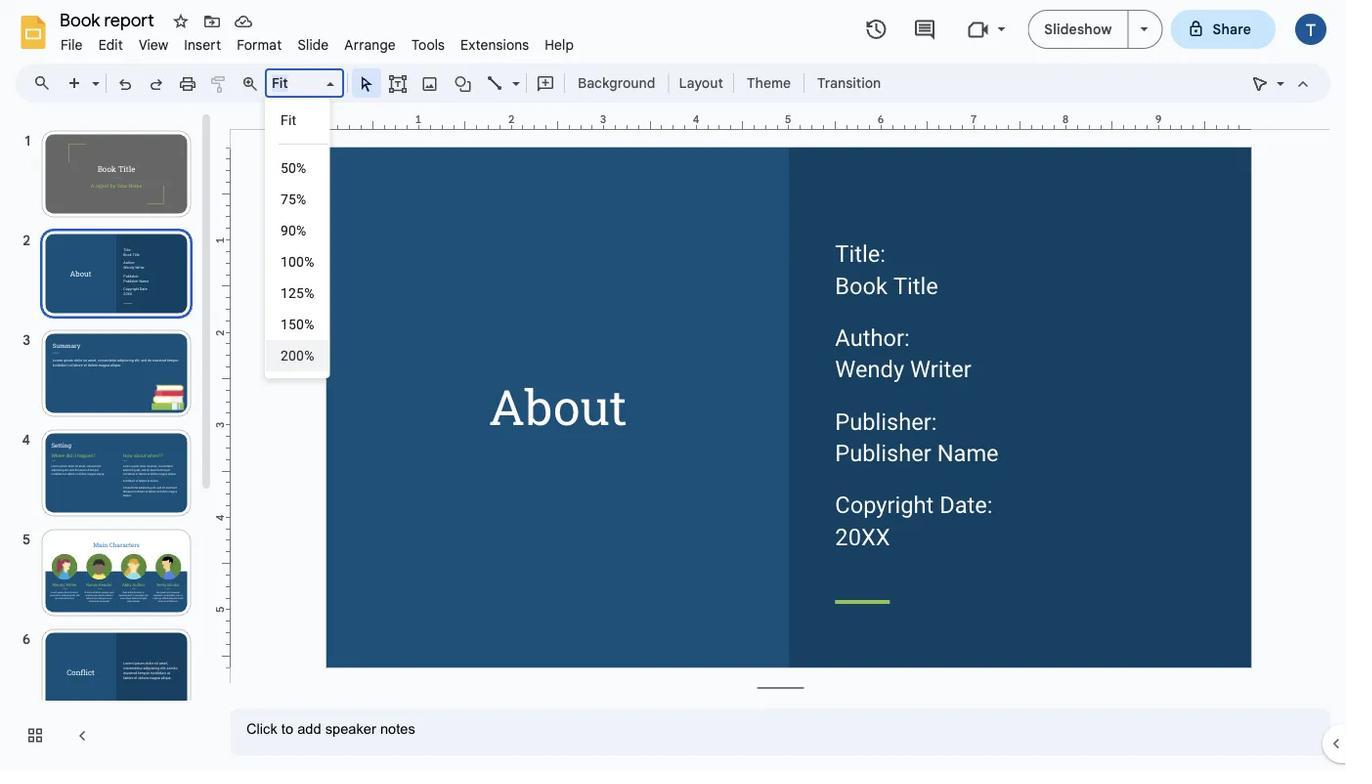 Task type: locate. For each thing, give the bounding box(es) containing it.
edit menu item
[[91, 33, 131, 56]]

file
[[61, 36, 83, 53]]

application
[[0, 0, 1346, 771]]

Menus field
[[24, 69, 67, 97]]

none field inside menu bar 'banner'
[[265, 68, 344, 98]]

transition button
[[809, 68, 890, 98]]

90%
[[281, 222, 307, 239]]

menu bar
[[53, 25, 582, 58]]

view
[[139, 36, 168, 53]]

50%
[[281, 160, 307, 176]]

100%
[[281, 254, 314, 270]]

menu bar containing file
[[53, 25, 582, 58]]

arrange menu item
[[337, 33, 404, 56]]

list box inside application
[[265, 98, 330, 378]]

list box
[[265, 98, 330, 378]]

format menu item
[[229, 33, 290, 56]]

tools
[[411, 36, 445, 53]]

menu bar inside menu bar 'banner'
[[53, 25, 582, 58]]

arrange
[[344, 36, 396, 53]]

new slide with layout image
[[87, 70, 100, 77]]

None field
[[265, 68, 344, 98]]

slideshow button
[[1028, 10, 1129, 49]]

Rename text field
[[53, 8, 165, 31]]

theme button
[[738, 68, 800, 98]]

slide
[[298, 36, 329, 53]]

Zoom text field
[[269, 69, 324, 97]]

view menu item
[[131, 33, 176, 56]]

insert menu item
[[176, 33, 229, 56]]

help
[[545, 36, 574, 53]]

application containing slideshow
[[0, 0, 1346, 771]]

layout button
[[673, 68, 729, 98]]

share button
[[1171, 10, 1276, 49]]

slide menu item
[[290, 33, 337, 56]]

extensions menu item
[[453, 33, 537, 56]]

navigation
[[0, 110, 215, 771]]

list box containing fit
[[265, 98, 330, 378]]

slideshow
[[1044, 21, 1112, 38]]



Task type: vqa. For each thing, say whether or not it's contained in the screenshot.
Report a problem to Google icon
no



Task type: describe. For each thing, give the bounding box(es) containing it.
tools menu item
[[404, 33, 453, 56]]

125%
[[281, 285, 314, 301]]

150%
[[281, 316, 314, 332]]

background
[[578, 74, 655, 91]]

layout
[[679, 74, 723, 91]]

insert
[[184, 36, 221, 53]]

extensions
[[461, 36, 529, 53]]

200%
[[281, 348, 314, 364]]

menu bar banner
[[0, 0, 1346, 771]]

insert image image
[[419, 69, 441, 97]]

75%
[[281, 191, 307, 207]]

format
[[237, 36, 282, 53]]

main toolbar
[[58, 68, 891, 98]]

presentation options image
[[1140, 27, 1148, 31]]

background button
[[569, 68, 664, 98]]

transition
[[817, 74, 881, 91]]

edit
[[98, 36, 123, 53]]

fit
[[281, 112, 297, 128]]

theme
[[747, 74, 791, 91]]

Star checkbox
[[167, 8, 195, 35]]

share
[[1213, 21, 1251, 38]]

shape image
[[452, 69, 475, 97]]

mode and view toolbar
[[1244, 64, 1319, 103]]

help menu item
[[537, 33, 582, 56]]

file menu item
[[53, 33, 91, 56]]



